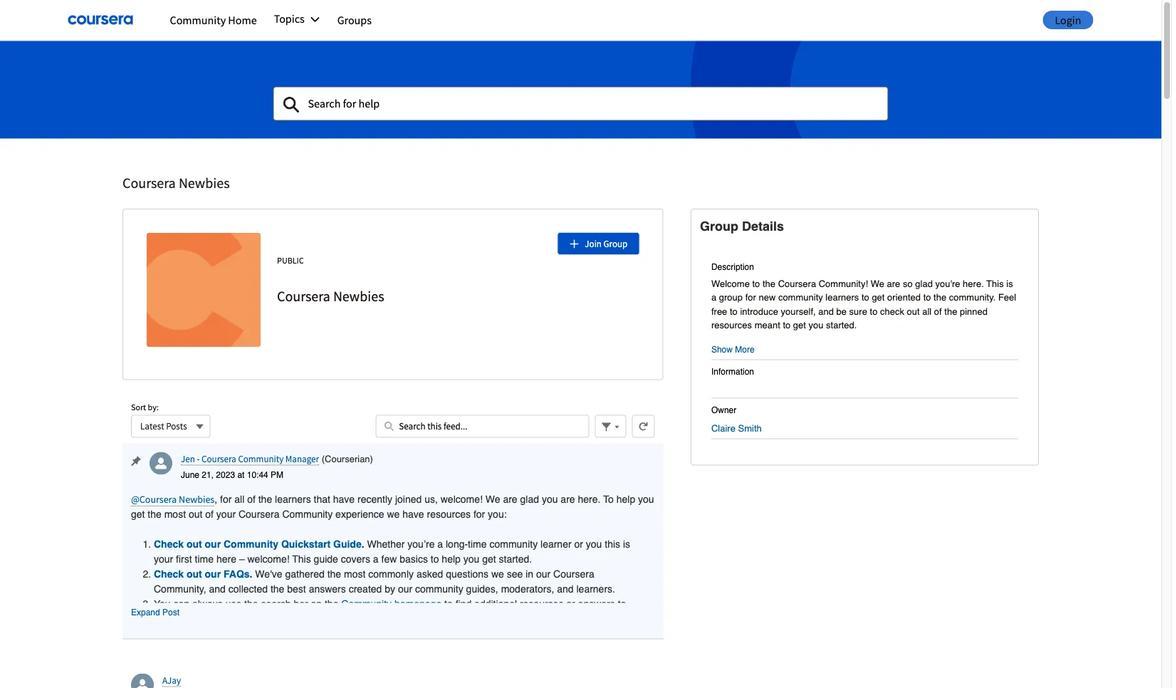 Task type: locate. For each thing, give the bounding box(es) containing it.
0 horizontal spatial started.
[[499, 553, 532, 565]]

10:44
[[247, 470, 268, 480]]

0 vertical spatial glad
[[915, 278, 933, 289]]

or down learner
[[566, 598, 575, 610]]

feel
[[999, 292, 1017, 303]]

1 horizontal spatial of
[[247, 493, 256, 505]]

we down joined
[[387, 508, 400, 520]]

description
[[711, 262, 754, 272]]

​, for all of the learners that have recently joined us, welcome! we are glad you are here. to help you get the most out of your coursera community experience we have resources for you:
[[131, 493, 654, 520]]

this up gathered
[[292, 553, 311, 565]]

the down guide
[[327, 568, 341, 580]]

2 check from the top
[[154, 568, 184, 580]]

0 horizontal spatial for
[[220, 493, 232, 505]]

most down covers
[[344, 568, 366, 580]]

most inside we've gathered the most commonly asked questions we see in our coursera community, and collected the best answers created by our community guides, moderators, and learners.
[[344, 568, 366, 580]]

and
[[819, 306, 834, 316], [209, 583, 226, 595], [557, 583, 574, 595]]

glad inside "​, for all of the learners that have recently joined us, welcome! we are glad you are here. to help you get the most out of your coursera community experience we have resources for you:"
[[520, 493, 539, 505]]

community left home
[[170, 13, 226, 27]]

publisher region
[[123, 380, 663, 393]]

get up check on the top right of page
[[872, 292, 885, 303]]

show more link
[[711, 344, 755, 354]]

of
[[934, 306, 942, 316], [247, 493, 256, 505], [205, 508, 214, 520]]

0 vertical spatial newbies
[[179, 174, 230, 191]]

started.
[[826, 320, 857, 330], [499, 553, 532, 565]]

to find additional resources or answers to questions.
[[154, 598, 626, 624]]

you can always use the search bar on the community homepage
[[154, 598, 442, 610]]

0 vertical spatial .
[[362, 538, 364, 550]]

1 vertical spatial your
[[154, 553, 173, 565]]

or inside to find additional resources or answers to questions.
[[566, 598, 575, 610]]

2 vertical spatial a
[[373, 553, 379, 565]]

1 horizontal spatial for
[[474, 508, 485, 520]]

community down the that
[[282, 508, 333, 520]]

are left the "so"
[[887, 278, 901, 289]]

topics
[[274, 11, 305, 26]]

all inside "​, for all of the learners that have recently joined us, welcome! we are glad you are here. to help you get the most out of your coursera community experience we have resources for you:"
[[235, 493, 244, 505]]

we up you: on the bottom of the page
[[486, 493, 500, 505]]

1 horizontal spatial is
[[1007, 278, 1013, 289]]

we inside we've gathered the most commonly asked questions we see in our coursera community, and collected the best answers created by our community guides, moderators, and learners.
[[491, 568, 504, 580]]

in
[[526, 568, 534, 580]]

our
[[205, 538, 221, 550], [205, 568, 221, 580], [536, 568, 551, 580], [398, 583, 413, 595]]

1 check from the top
[[154, 538, 184, 550]]

our up here
[[205, 538, 221, 550]]

0 horizontal spatial is
[[623, 538, 630, 550]]

by
[[385, 583, 395, 595]]

out down oriented
[[907, 306, 920, 316]]

we've gathered the most commonly asked questions we see in our coursera community, and collected the best answers created by our community guides, moderators, and learners.
[[154, 568, 618, 595]]

community
[[170, 13, 226, 27], [238, 453, 284, 465], [282, 508, 333, 520], [224, 538, 278, 550], [341, 598, 392, 610]]

commonly
[[368, 568, 414, 580]]

0 horizontal spatial this
[[292, 553, 311, 565]]

1 horizontal spatial help
[[617, 493, 635, 505]]

here
[[216, 553, 236, 565]]

1 vertical spatial we
[[491, 568, 504, 580]]

to up the sure on the right top of the page
[[862, 292, 869, 303]]

started. up see
[[499, 553, 532, 565]]

0 vertical spatial we
[[387, 508, 400, 520]]

glad inside welcome to the coursera community! we are so glad you're here. this is a group for new community learners to get oriented to the community. feel free to introduce yourself, and be sure to check out all of the pinned resources meant to get you started.
[[915, 278, 933, 289]]

started. inside welcome to the coursera community! we are so glad you're here. this is a group for new community learners to get oriented to the community. feel free to introduce yourself, and be sure to check out all of the pinned resources meant to get you started.
[[826, 320, 857, 330]]

few
[[381, 553, 397, 565]]

0 horizontal spatial answers
[[309, 583, 346, 595]]

jen - coursera community manager, june 21, 2023 at 10:44 pm element
[[123, 443, 663, 638]]

check up community,
[[154, 568, 184, 580]]

are up you: on the bottom of the page
[[503, 493, 518, 505]]

group right join
[[604, 237, 628, 249]]

1 horizontal spatial and
[[557, 583, 574, 595]]

public
[[277, 254, 304, 266]]

1 vertical spatial most
[[344, 568, 366, 580]]

0 horizontal spatial resources
[[427, 508, 471, 520]]

answers
[[309, 583, 346, 595], [578, 598, 615, 610]]

0 horizontal spatial we
[[387, 508, 400, 520]]

and left be
[[819, 306, 834, 316]]

coursera inside jen - coursera community manager (courserian) june 21, 2023 at 10:44 pm
[[202, 453, 236, 465]]

get down @coursera
[[131, 508, 145, 520]]

0 horizontal spatial most
[[164, 508, 186, 520]]

0 horizontal spatial learners
[[275, 493, 311, 505]]

to down yourself,
[[783, 320, 791, 330]]

a
[[711, 292, 717, 303], [438, 538, 443, 550], [373, 553, 379, 565]]

2 horizontal spatial are
[[887, 278, 901, 289]]

is
[[1007, 278, 1013, 289], [623, 538, 630, 550]]

here. left to
[[578, 493, 601, 505]]

group up "description"
[[700, 219, 739, 233]]

time
[[468, 538, 487, 550], [195, 553, 214, 565]]

1 vertical spatial community
[[490, 538, 538, 550]]

oriented
[[888, 292, 921, 303]]

0 vertical spatial most
[[164, 508, 186, 520]]

1 horizontal spatial a
[[438, 538, 443, 550]]

check for community,
[[154, 568, 184, 580]]

post
[[162, 607, 180, 617]]

0 vertical spatial learners
[[826, 292, 859, 303]]

21,
[[202, 470, 214, 480]]

2 horizontal spatial community
[[778, 292, 823, 303]]

1 vertical spatial have
[[403, 508, 424, 520]]

by:
[[148, 402, 159, 413]]

out inside "​, for all of the learners that have recently joined us, welcome! we are glad you are here. to help you get the most out of your coursera community experience we have resources for you:"
[[189, 508, 203, 520]]

@coursera newbies link
[[131, 493, 215, 506]]

2 horizontal spatial of
[[934, 306, 942, 316]]

help down long-
[[442, 553, 461, 565]]

0 vertical spatial welcome!
[[441, 493, 483, 505]]

learners left the that
[[275, 493, 311, 505]]

welcome! right us,
[[441, 493, 483, 505]]

community up see
[[490, 538, 538, 550]]

of down 10:44
[[247, 493, 256, 505]]

new
[[759, 292, 776, 303]]

to down 'this'
[[618, 598, 626, 610]]

2 horizontal spatial for
[[745, 292, 756, 303]]

1 horizontal spatial learners
[[826, 292, 859, 303]]

this inside welcome to the coursera community! we are so glad you're here. this is a group for new community learners to get oriented to the community. feel free to introduce yourself, and be sure to check out all of the pinned resources meant to get you started.
[[987, 278, 1004, 289]]

out down first
[[187, 568, 202, 580]]

(courserian)
[[322, 454, 373, 464]]

our right the in
[[536, 568, 551, 580]]

0 horizontal spatial have
[[333, 493, 355, 505]]

your down ​,
[[216, 508, 236, 520]]

1 vertical spatial group
[[604, 237, 628, 249]]

2 vertical spatial of
[[205, 508, 214, 520]]

1 vertical spatial glad
[[520, 493, 539, 505]]

0 vertical spatial a
[[711, 292, 717, 303]]

use
[[226, 598, 242, 610]]

1 vertical spatial check
[[154, 568, 184, 580]]

0 vertical spatial of
[[934, 306, 942, 316]]

0 vertical spatial is
[[1007, 278, 1013, 289]]

learners
[[826, 292, 859, 303], [275, 493, 311, 505]]

.
[[362, 538, 364, 550], [250, 568, 252, 580]]

resources inside "​, for all of the learners that have recently joined us, welcome! we are glad you are here. to help you get the most out of your coursera community experience we have resources for you:"
[[427, 508, 471, 520]]

to up asked
[[431, 553, 439, 565]]

have up experience
[[333, 493, 355, 505]]

sure
[[849, 306, 867, 316]]

0 vertical spatial answers
[[309, 583, 346, 595]]

2 vertical spatial for
[[474, 508, 485, 520]]

0 vertical spatial or
[[574, 538, 583, 550]]

1 horizontal spatial most
[[344, 568, 366, 580]]

help
[[617, 493, 635, 505], [442, 553, 461, 565]]

a left the few
[[373, 553, 379, 565]]

of down "@coursera newbies" link
[[205, 508, 214, 520]]

0 horizontal spatial glad
[[520, 493, 539, 505]]

show
[[711, 344, 733, 354]]

0 horizontal spatial here.
[[578, 493, 601, 505]]

most down "@coursera newbies" link
[[164, 508, 186, 520]]

for up the introduce
[[745, 292, 756, 303]]

is inside welcome to the coursera community! we are so glad you're here. this is a group for new community learners to get oriented to the community. feel free to introduce yourself, and be sure to check out all of the pinned resources meant to get you started.
[[1007, 278, 1013, 289]]

answers up on
[[309, 583, 346, 595]]

community down created
[[341, 598, 392, 610]]

can
[[173, 598, 190, 610]]

group details
[[700, 219, 784, 233]]

2 horizontal spatial and
[[819, 306, 834, 316]]

all
[[923, 306, 932, 316], [235, 493, 244, 505]]

0 horizontal spatial .
[[250, 568, 252, 580]]

0 horizontal spatial group
[[604, 237, 628, 249]]

the down collected
[[244, 598, 258, 610]]

out
[[907, 306, 920, 316], [189, 508, 203, 520], [187, 538, 202, 550], [187, 568, 202, 580]]

login
[[1055, 13, 1082, 27]]

1 horizontal spatial started.
[[826, 320, 857, 330]]

group photo image
[[147, 233, 261, 347]]

and up always
[[209, 583, 226, 595]]

0 vertical spatial all
[[923, 306, 932, 316]]

you right to
[[638, 493, 654, 505]]

to right oriented
[[924, 292, 931, 303]]

welcome! up we've
[[247, 553, 290, 565]]

Sort by: button
[[131, 415, 211, 438]]

1 horizontal spatial answers
[[578, 598, 615, 610]]

resources inside welcome to the coursera community! we are so glad you're here. this is a group for new community learners to get oriented to the community. feel free to introduce yourself, and be sure to check out all of the pinned resources meant to get you started.
[[711, 320, 752, 330]]

you left 'this'
[[586, 538, 602, 550]]

1 vertical spatial this
[[292, 553, 311, 565]]

0 horizontal spatial welcome!
[[247, 553, 290, 565]]

this up feel
[[987, 278, 1004, 289]]

0 vertical spatial for
[[745, 292, 756, 303]]

community up 10:44
[[238, 453, 284, 465]]

1 vertical spatial of
[[247, 493, 256, 505]]

out down "@coursera newbies" link
[[189, 508, 203, 520]]

here.
[[963, 278, 984, 289], [578, 493, 601, 505]]

glad
[[915, 278, 933, 289], [520, 493, 539, 505]]

the down @coursera
[[148, 508, 162, 520]]

get inside "​, for all of the learners that have recently joined us, welcome! we are glad you are here. to help you get the most out of your coursera community experience we have resources for you:"
[[131, 508, 145, 520]]

resources
[[711, 320, 752, 330], [427, 508, 471, 520], [520, 598, 564, 610]]

all right ​,
[[235, 493, 244, 505]]

welcome!
[[441, 493, 483, 505], [247, 553, 290, 565]]

answers down learners.
[[578, 598, 615, 610]]

we left the "so"
[[871, 278, 885, 289]]

1 horizontal spatial we
[[871, 278, 885, 289]]

help inside whether you're a long-time community learner or you this is your first time here – welcome! this guide covers a few basics to help you get started.
[[442, 553, 461, 565]]

or
[[574, 538, 583, 550], [566, 598, 575, 610]]

1 vertical spatial resources
[[427, 508, 471, 520]]

check up first
[[154, 538, 184, 550]]

you down yourself,
[[809, 320, 824, 330]]

0 horizontal spatial a
[[373, 553, 379, 565]]

1 vertical spatial is
[[623, 538, 630, 550]]

answers inside to find additional resources or answers to questions.
[[578, 598, 615, 610]]

home
[[228, 13, 257, 27]]

experience
[[336, 508, 384, 520]]

is right 'this'
[[623, 538, 630, 550]]

0 vertical spatial started.
[[826, 320, 857, 330]]

1 vertical spatial answers
[[578, 598, 615, 610]]

is up feel
[[1007, 278, 1013, 289]]

of down 'you're'
[[934, 306, 942, 316]]

quickstart
[[281, 538, 331, 550]]

1 vertical spatial coursera newbies
[[277, 287, 384, 305]]

see
[[507, 568, 523, 580]]

june 21, 2023 at 10:44 pm link
[[181, 470, 284, 480]]

homepage
[[395, 598, 442, 610]]

latest posts
[[140, 420, 187, 432]]

for inside welcome to the coursera community! we are so glad you're here. this is a group for new community learners to get oriented to the community. feel free to introduce yourself, and be sure to check out all of the pinned resources meant to get you started.
[[745, 292, 756, 303]]

join group button
[[557, 232, 640, 255]]

a left long-
[[438, 538, 443, 550]]

Search this feed... search field
[[376, 415, 589, 438]]

@coursera newbies
[[131, 493, 215, 506]]

created
[[349, 583, 382, 595]]

help right to
[[617, 493, 635, 505]]

2 horizontal spatial resources
[[711, 320, 752, 330]]

1 vertical spatial we
[[486, 493, 500, 505]]

0 vertical spatial here.
[[963, 278, 984, 289]]

started. down be
[[826, 320, 857, 330]]

1 horizontal spatial here.
[[963, 278, 984, 289]]

2 vertical spatial community
[[415, 583, 463, 595]]

collected
[[228, 583, 268, 595]]

here. up community.
[[963, 278, 984, 289]]

1 vertical spatial for
[[220, 493, 232, 505]]

a inside welcome to the coursera community! we are so glad you're here. this is a group for new community learners to get oriented to the community. feel free to introduce yourself, and be sure to check out all of the pinned resources meant to get you started.
[[711, 292, 717, 303]]

2 vertical spatial newbies
[[179, 493, 215, 506]]

guide
[[314, 553, 338, 565]]

we
[[387, 508, 400, 520], [491, 568, 504, 580]]

or right learner
[[574, 538, 583, 550]]

covers
[[341, 553, 370, 565]]

most inside "​, for all of the learners that have recently joined us, welcome! we are glad you are here. to help you get the most out of your coursera community experience we have resources for you:"
[[164, 508, 186, 520]]

login button
[[1043, 11, 1094, 29]]

get up questions
[[482, 553, 496, 565]]

group inside button
[[604, 237, 628, 249]]

0 horizontal spatial time
[[195, 553, 214, 565]]

-
[[197, 453, 200, 465]]

0 horizontal spatial we
[[486, 493, 500, 505]]

more
[[735, 344, 755, 354]]

0 vertical spatial we
[[871, 278, 885, 289]]

resources down us,
[[427, 508, 471, 520]]

0 horizontal spatial help
[[442, 553, 461, 565]]

1 horizontal spatial all
[[923, 306, 932, 316]]

for right ​,
[[220, 493, 232, 505]]

1 vertical spatial time
[[195, 553, 214, 565]]

resources down moderators, on the bottom of page
[[520, 598, 564, 610]]

are left to
[[561, 493, 575, 505]]

coursera inside we've gathered the most commonly asked questions we see in our coursera community, and collected the best answers created by our community guides, moderators, and learners.
[[553, 568, 595, 580]]

we left see
[[491, 568, 504, 580]]

here. inside welcome to the coursera community! we are so glad you're here. this is a group for new community learners to get oriented to the community. feel free to introduce yourself, and be sure to check out all of the pinned resources meant to get you started.
[[963, 278, 984, 289]]

community!
[[819, 278, 868, 289]]

1 vertical spatial learners
[[275, 493, 311, 505]]

community up yourself,
[[778, 292, 823, 303]]

0 vertical spatial your
[[216, 508, 236, 520]]

a up free
[[711, 292, 717, 303]]

Search for help text field
[[273, 86, 889, 121]]

1 vertical spatial started.
[[499, 553, 532, 565]]

get
[[872, 292, 885, 303], [793, 320, 806, 330], [131, 508, 145, 520], [482, 553, 496, 565]]

to
[[603, 493, 614, 505]]

0 horizontal spatial of
[[205, 508, 214, 520]]

time up check out our faqs .
[[195, 553, 214, 565]]

. up collected
[[250, 568, 252, 580]]

your left first
[[154, 553, 173, 565]]

learners up be
[[826, 292, 859, 303]]

learners.
[[577, 583, 615, 595]]

all right check on the top right of page
[[923, 306, 932, 316]]

always
[[192, 598, 223, 610]]

and left learners.
[[557, 583, 574, 595]]

resources down free
[[711, 320, 752, 330]]

1 horizontal spatial we
[[491, 568, 504, 580]]

basics
[[400, 553, 428, 565]]

1 horizontal spatial welcome!
[[441, 493, 483, 505]]

1 horizontal spatial resources
[[520, 598, 564, 610]]

None field
[[273, 86, 889, 121]]

join
[[585, 237, 602, 249]]

for left you: on the bottom of the page
[[474, 508, 485, 520]]

0 vertical spatial group
[[700, 219, 739, 233]]

1 horizontal spatial time
[[468, 538, 487, 550]]

owner
[[711, 405, 737, 415]]

check
[[154, 538, 184, 550], [154, 568, 184, 580]]

banner
[[0, 0, 1162, 138]]

1 vertical spatial newbies
[[333, 287, 384, 305]]

community down asked
[[415, 583, 463, 595]]

multilevel navigation menu menu bar
[[161, 4, 986, 37]]

1 horizontal spatial coursera newbies
[[277, 287, 384, 305]]

–
[[239, 553, 245, 565]]

1 vertical spatial or
[[566, 598, 575, 610]]

time up questions
[[468, 538, 487, 550]]

text default image
[[131, 456, 141, 466]]

the down 10:44
[[258, 493, 272, 505]]

0 vertical spatial community
[[778, 292, 823, 303]]

are
[[887, 278, 901, 289], [503, 493, 518, 505], [561, 493, 575, 505]]

learners inside "​, for all of the learners that have recently joined us, welcome! we are glad you are here. to help you get the most out of your coursera community experience we have resources for you:"
[[275, 493, 311, 505]]

have down joined
[[403, 508, 424, 520]]

this inside whether you're a long-time community learner or you this is your first time here – welcome! this guide covers a few basics to help you get started.
[[292, 553, 311, 565]]

posts
[[166, 420, 187, 432]]

to left the find
[[444, 598, 453, 610]]

. up covers
[[362, 538, 364, 550]]

jen - coursera community manager link
[[181, 453, 319, 465]]



Task type: vqa. For each thing, say whether or not it's contained in the screenshot.
the bottom or
yes



Task type: describe. For each thing, give the bounding box(es) containing it.
and inside welcome to the coursera community! we are so glad you're here. this is a group for new community learners to get oriented to the community. feel free to introduce yourself, and be sure to check out all of the pinned resources meant to get you started.
[[819, 306, 834, 316]]

community inside jen - coursera community manager (courserian) june 21, 2023 at 10:44 pm
[[238, 453, 284, 465]]

welcome! inside whether you're a long-time community learner or you this is your first time here – welcome! this guide covers a few basics to help you get started.
[[247, 553, 290, 565]]

questions.
[[154, 613, 199, 624]]

1 horizontal spatial .
[[362, 538, 364, 550]]

yourself,
[[781, 306, 816, 316]]

external user - jen - coursera community manager (null) image
[[150, 452, 172, 475]]

your inside "​, for all of the learners that have recently joined us, welcome! we are glad you are here. to help you get the most out of your coursera community experience we have resources for you:"
[[216, 508, 236, 520]]

to inside whether you're a long-time community learner or you this is your first time here – welcome! this guide covers a few basics to help you get started.
[[431, 553, 439, 565]]

latest
[[140, 420, 164, 432]]

claire smith link
[[711, 423, 762, 434]]

0 vertical spatial coursera newbies
[[123, 174, 230, 191]]

you up learner
[[542, 493, 558, 505]]

first
[[176, 553, 192, 565]]

join group
[[585, 237, 628, 249]]

welcome
[[711, 278, 750, 289]]

community.
[[949, 292, 996, 303]]

jen - coursera community manager (courserian) june 21, 2023 at 10:44 pm
[[181, 453, 373, 480]]

0 vertical spatial time
[[468, 538, 487, 550]]

welcome! inside "​, for all of the learners that have recently joined us, welcome! we are glad you are here. to help you get the most out of your coursera community experience we have resources for you:"
[[441, 493, 483, 505]]

introduce
[[740, 306, 778, 316]]

community homepage link
[[341, 598, 442, 610]]

our down here
[[205, 568, 221, 580]]

coursera inside "​, for all of the learners that have recently joined us, welcome! we are glad you are here. to help you get the most out of your coursera community experience we have resources for you:"
[[239, 508, 280, 520]]

free
[[711, 306, 727, 316]]

get inside whether you're a long-time community learner or you this is your first time here – welcome! this guide covers a few basics to help you get started.
[[482, 553, 496, 565]]

check out our community quickstart guide link
[[154, 538, 362, 550]]

smith
[[738, 423, 762, 434]]

your inside whether you're a long-time community learner or you this is your first time here – welcome! this guide covers a few basics to help you get started.
[[154, 553, 173, 565]]

best
[[287, 583, 306, 595]]

claire smith
[[711, 423, 762, 434]]

or inside whether you're a long-time community learner or you this is your first time here – welcome! this guide covers a few basics to help you get started.
[[574, 538, 583, 550]]

@coursera
[[131, 493, 177, 506]]

1 horizontal spatial have
[[403, 508, 424, 520]]

you up questions
[[463, 553, 480, 565]]

the down 'you're'
[[934, 292, 947, 303]]

faqs
[[224, 568, 250, 580]]

we've
[[255, 568, 282, 580]]

community inside "​, for all of the learners that have recently joined us, welcome! we are glad you are here. to help you get the most out of your coursera community experience we have resources for you:"
[[282, 508, 333, 520]]

group
[[719, 292, 743, 303]]

asked
[[417, 568, 443, 580]]

us,
[[425, 493, 438, 505]]

you're
[[936, 278, 960, 289]]

the right on
[[325, 598, 339, 610]]

newbies inside jen - coursera community manager, june 21, 2023 at 10:44 pm element
[[179, 493, 215, 506]]

expand post link
[[131, 606, 655, 618]]

help inside "​, for all of the learners that have recently joined us, welcome! we are glad you are here. to help you get the most out of your coursera community experience we have resources for you:"
[[617, 493, 635, 505]]

check
[[880, 306, 905, 316]]

check out our community quickstart guide .
[[154, 538, 367, 550]]

coursera inside welcome to the coursera community! we are so glad you're here. this is a group for new community learners to get oriented to the community. feel free to introduce yourself, and be sure to check out all of the pinned resources meant to get you started.
[[778, 278, 816, 289]]

the up new
[[763, 278, 776, 289]]

search
[[261, 598, 291, 610]]

1 vertical spatial a
[[438, 538, 443, 550]]

questions
[[446, 568, 489, 580]]

whether
[[367, 538, 405, 550]]

pm
[[271, 470, 284, 480]]

ajay
[[162, 674, 181, 686]]

out inside welcome to the coursera community! we are so glad you're here. this is a group for new community learners to get oriented to the community. feel free to introduce yourself, and be sure to check out all of the pinned resources meant to get you started.
[[907, 306, 920, 316]]

gathered
[[285, 568, 325, 580]]

to up new
[[752, 278, 760, 289]]

0 horizontal spatial and
[[209, 583, 226, 595]]

get down yourself,
[[793, 320, 806, 330]]

information
[[711, 366, 754, 376]]

learners inside welcome to the coursera community! we are so glad you're here. this is a group for new community learners to get oriented to the community. feel free to introduce yourself, and be sure to check out all of the pinned resources meant to get you started.
[[826, 292, 859, 303]]

on
[[311, 598, 322, 610]]

we inside "​, for all of the learners that have recently joined us, welcome! we are glad you are here. to help you get the most out of your coursera community experience we have resources for you:"
[[486, 493, 500, 505]]

community inside we've gathered the most commonly asked questions we see in our coursera community, and collected the best answers created by our community guides, moderators, and learners.
[[415, 583, 463, 595]]

jen
[[181, 453, 195, 465]]

recently
[[358, 493, 392, 505]]

at
[[237, 470, 245, 480]]

community home
[[170, 13, 257, 27]]

ajay link
[[162, 674, 181, 687]]

this
[[605, 538, 620, 550]]

groups link
[[329, 4, 380, 37]]

sort
[[131, 402, 146, 413]]

show more
[[711, 344, 755, 354]]

whether you're a long-time community learner or you this is your first time here – welcome! this guide covers a few basics to help you get started.
[[154, 538, 630, 565]]

to down group
[[730, 306, 738, 316]]

be
[[837, 306, 847, 316]]

to right the sure on the right top of the page
[[870, 306, 878, 316]]

we inside welcome to the coursera community! we are so glad you're here. this is a group for new community learners to get oriented to the community. feel free to introduce yourself, and be sure to check out all of the pinned resources meant to get you started.
[[871, 278, 885, 289]]

0 vertical spatial have
[[333, 493, 355, 505]]

community up –
[[224, 538, 278, 550]]

details
[[742, 219, 784, 233]]

you inside welcome to the coursera community! we are so glad you're here. this is a group for new community learners to get oriented to the community. feel free to introduce yourself, and be sure to check out all of the pinned resources meant to get you started.
[[809, 320, 824, 330]]

banner containing topics
[[0, 0, 1162, 138]]

is inside whether you're a long-time community learner or you this is your first time here – welcome! this guide covers a few basics to help you get started.
[[623, 538, 630, 550]]

are inside welcome to the coursera community! we are so glad you're here. this is a group for new community learners to get oriented to the community. feel free to introduce yourself, and be sure to check out all of the pinned resources meant to get you started.
[[887, 278, 901, 289]]

pinned
[[960, 306, 988, 316]]

community,
[[154, 583, 206, 595]]

community inside whether you're a long-time community learner or you this is your first time here – welcome! this guide covers a few basics to help you get started.
[[490, 538, 538, 550]]

expand post
[[131, 607, 180, 617]]

our right by
[[398, 583, 413, 595]]

all inside welcome to the coursera community! we are so glad you're here. this is a group for new community learners to get oriented to the community. feel free to introduce yourself, and be sure to check out all of the pinned resources meant to get you started.
[[923, 306, 932, 316]]

check out our faqs .
[[154, 568, 252, 580]]

joined
[[395, 493, 422, 505]]

long-
[[446, 538, 468, 550]]

1 horizontal spatial group
[[700, 219, 739, 233]]

community home link
[[161, 4, 265, 37]]

none field inside banner
[[273, 86, 889, 121]]

community inside welcome to the coursera community! we are so glad you're here. this is a group for new community learners to get oriented to the community. feel free to introduce yourself, and be sure to check out all of the pinned resources meant to get you started.
[[778, 292, 823, 303]]

resources inside to find additional resources or answers to questions.
[[520, 598, 564, 610]]

out up first
[[187, 538, 202, 550]]

1 vertical spatial .
[[250, 568, 252, 580]]

external user - ajay (customer) image
[[131, 673, 154, 688]]

june
[[181, 470, 199, 480]]

moderators,
[[501, 583, 554, 595]]

check out our faqs link
[[154, 568, 250, 580]]

the up the "search"
[[271, 583, 284, 595]]

of inside welcome to the coursera community! we are so glad you're here. this is a group for new community learners to get oriented to the community. feel free to introduce yourself, and be sure to check out all of the pinned resources meant to get you started.
[[934, 306, 942, 316]]

check for first
[[154, 538, 184, 550]]

that
[[314, 493, 330, 505]]

0 horizontal spatial are
[[503, 493, 518, 505]]

started. inside whether you're a long-time community learner or you this is your first time here – welcome! this guide covers a few basics to help you get started.
[[499, 553, 532, 565]]

we inside "​, for all of the learners that have recently joined us, welcome! we are glad you are here. to help you get the most out of your coursera community experience we have resources for you:"
[[387, 508, 400, 520]]

answers inside we've gathered the most commonly asked questions we see in our coursera community, and collected the best answers created by our community guides, moderators, and learners.
[[309, 583, 346, 595]]

​,
[[215, 493, 217, 505]]

community inside community home link
[[170, 13, 226, 27]]

1 horizontal spatial are
[[561, 493, 575, 505]]

here. inside "​, for all of the learners that have recently joined us, welcome! we are glad you are here. to help you get the most out of your coursera community experience we have resources for you:"
[[578, 493, 601, 505]]

you:
[[488, 508, 507, 520]]

additional
[[474, 598, 517, 610]]

manager
[[286, 453, 319, 465]]

find
[[456, 598, 472, 610]]

welcome to the coursera community! we are so glad you're here. this is a group for new community learners to get oriented to the community. feel free to introduce yourself, and be sure to check out all of the pinned resources meant to get you started.
[[711, 278, 1017, 330]]

you're
[[408, 538, 435, 550]]

claire
[[711, 423, 736, 434]]

guide
[[333, 538, 362, 550]]

topics button
[[265, 4, 329, 34]]

bar
[[294, 598, 308, 610]]

the left pinned
[[945, 306, 958, 316]]



